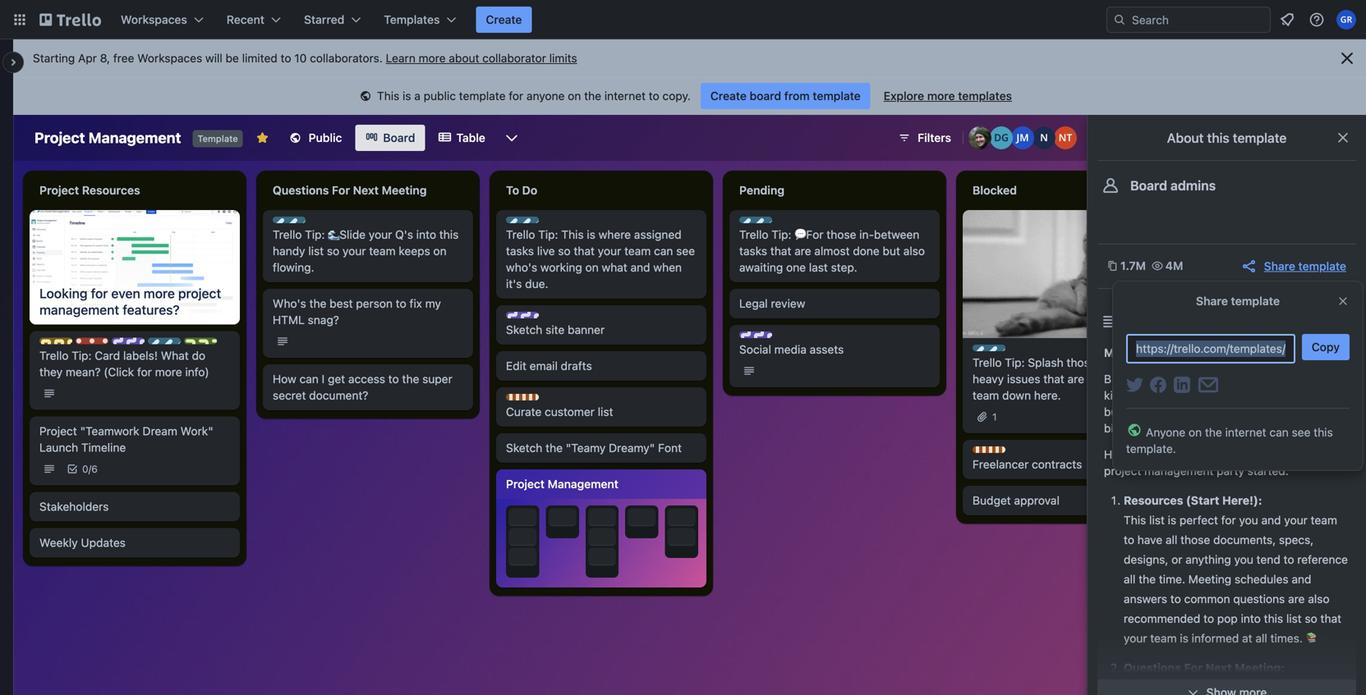 Task type: locate. For each thing, give the bounding box(es) containing it.
those for slowing
[[1067, 356, 1096, 370]]

see inside the anyone on the internet can see this template.
[[1292, 426, 1311, 439]]

1 vertical spatial create
[[710, 89, 747, 103]]

to left have
[[1124, 534, 1134, 547]]

1 horizontal spatial to
[[1201, 346, 1215, 360]]

that inside "questions for next meeting: never again forget that important question"
[[1225, 681, 1246, 695]]

project management up project resources
[[34, 129, 181, 147]]

0 horizontal spatial or
[[1124, 422, 1135, 435]]

1 horizontal spatial board
[[1130, 178, 1167, 193]]

are
[[794, 244, 811, 258], [1068, 372, 1084, 386], [1288, 593, 1305, 606]]

resources down project management text box
[[82, 184, 140, 197]]

team down review
[[791, 333, 817, 344]]

trello tip: 💬for those in-between tasks that are almost done but also awaiting one last step. link
[[739, 227, 930, 276]]

is left the public
[[403, 89, 411, 103]]

here's what's included, and how to get this project management party started:
[[1104, 448, 1333, 478]]

tip: for who's
[[538, 228, 558, 241]]

1 horizontal spatial see
[[1292, 426, 1311, 439]]

create board from template link
[[701, 83, 870, 109]]

even
[[111, 286, 140, 302]]

a left the public
[[414, 89, 421, 103]]

pop
[[1217, 612, 1238, 626]]

so
[[327, 244, 339, 258], [558, 244, 571, 258], [1305, 612, 1317, 626]]

tip: inside trello tip trello tip: splash those redtape- heavy issues that are slowing your team down here.
[[1005, 356, 1025, 370]]

2 horizontal spatial so
[[1305, 612, 1317, 626]]

so up 📚
[[1305, 612, 1317, 626]]

copy button
[[1302, 334, 1350, 361]]

also right the but
[[903, 244, 925, 258]]

super
[[422, 373, 452, 386]]

team down the heavy
[[973, 389, 999, 402]]

this inside the anyone on the internet can see this template.
[[1314, 426, 1333, 439]]

team for down
[[973, 389, 999, 402]]

0 vertical spatial to
[[506, 184, 519, 197]]

0 vertical spatial this
[[377, 89, 399, 103]]

tasks inside trello tip trello tip: 💬for those in-between tasks that are almost done but also awaiting one last step.
[[739, 244, 767, 258]]

get inside how can i get access to the super secret document?
[[328, 373, 345, 386]]

1 vertical spatial internet
[[1225, 426, 1266, 439]]

trello tip trello tip: splash those redtape- heavy issues that are slowing your team down here.
[[973, 346, 1154, 402]]

tip
[[318, 218, 333, 229], [551, 218, 566, 229], [785, 218, 800, 229], [193, 339, 208, 350], [1018, 346, 1033, 357]]

into inside the resources (start here!): this list is perfect for you and your team to have all those documents, specs, designs, or anything you tend to reference all the time. meeting schedules and answers to common questions are also recommended to pop into this list so that your team is informed at all times. 📚
[[1241, 612, 1261, 626]]

a right 'with'
[[1316, 373, 1322, 386]]

tasks up awaiting
[[739, 244, 767, 258]]

1 vertical spatial are
[[1068, 372, 1084, 386]]

To Do text field
[[496, 177, 706, 204]]

2 vertical spatial all
[[1255, 632, 1267, 646]]

started:
[[1247, 465, 1289, 478]]

priority
[[92, 339, 127, 350]]

2 horizontal spatial design
[[756, 333, 789, 344]]

to inside here's what's included, and how to get this project management party started:
[[1279, 448, 1290, 462]]

on inside the anyone on the internet can see this template.
[[1189, 426, 1202, 439]]

0 horizontal spatial questions
[[273, 184, 329, 197]]

share on facebook image
[[1149, 377, 1166, 393]]

team inside trello tip trello tip: 🌊slide your q's into this handy list so your team keeps on flowing.
[[369, 244, 396, 258]]

resources
[[82, 184, 140, 197], [1124, 494, 1183, 508]]

0 horizontal spatial color: orange, title: "one more step" element
[[506, 394, 539, 401]]

tip up issues
[[1018, 346, 1033, 357]]

color: orange, title: "one more step" element up freelancer
[[973, 447, 1005, 453]]

more down what
[[155, 366, 182, 379]]

tip: for one
[[771, 228, 791, 241]]

0 vertical spatial board
[[383, 131, 415, 145]]

project down "here's"
[[1104, 465, 1141, 478]]

2 horizontal spatial this
[[1124, 514, 1146, 527]]

1 vertical spatial workspaces
[[137, 51, 202, 65]]

design
[[522, 313, 555, 324], [756, 333, 789, 344], [128, 339, 161, 350]]

1 vertical spatial all
[[1124, 573, 1136, 586]]

1 horizontal spatial project management
[[506, 478, 618, 491]]

internet left copy.
[[604, 89, 646, 103]]

meeting down anything
[[1188, 573, 1231, 586]]

2 horizontal spatial into
[[1241, 612, 1261, 626]]

design for sketch
[[522, 313, 555, 324]]

on right anyone
[[568, 89, 581, 103]]

color: lime, title: "halp" element
[[184, 338, 222, 350]]

your up "what" on the left top
[[598, 244, 621, 258]]

tip: up the mean?
[[72, 349, 92, 363]]

in-
[[859, 228, 874, 241]]

those inside trello tip trello tip: 💬for those in-between tasks that are almost done but also awaiting one last step.
[[827, 228, 856, 241]]

anyone
[[527, 89, 565, 103]]

get
[[328, 373, 345, 386], [1293, 448, 1310, 462]]

1 horizontal spatial get
[[1293, 448, 1310, 462]]

team for assets
[[791, 333, 817, 344]]

1 tasks from the left
[[506, 244, 534, 258]]

the
[[584, 89, 601, 103], [309, 297, 326, 310], [402, 373, 419, 386], [1205, 426, 1222, 439], [546, 442, 563, 455], [1139, 573, 1156, 586]]

1 vertical spatial share
[[1196, 294, 1228, 308]]

edit email drafts link
[[506, 358, 697, 375]]

to right access
[[388, 373, 399, 386]]

tip: inside trello tip trello tip: this is where assigned tasks live so that your team can see who's working on what and when it's due.
[[538, 228, 558, 241]]

0 horizontal spatial resources
[[82, 184, 140, 197]]

2 horizontal spatial color: purple, title: "design team" element
[[739, 332, 817, 344]]

limited
[[242, 51, 277, 65]]

1 horizontal spatial resources
[[1124, 494, 1183, 508]]

0 vertical spatial color: orange, title: "one more step" element
[[506, 394, 539, 401]]

1 vertical spatial management
[[1144, 465, 1214, 478]]

1 horizontal spatial create
[[710, 89, 747, 103]]

1 horizontal spatial internet
[[1225, 426, 1266, 439]]

and up the party
[[1231, 448, 1251, 462]]

done
[[853, 244, 880, 258]]

team inside trello tip trello tip: this is where assigned tasks live so that your team can see who's working on what and when it's due.
[[624, 244, 651, 258]]

are inside trello tip trello tip: 💬for those in-between tasks that are almost done but also awaiting one last step.
[[794, 244, 811, 258]]

0 vertical spatial for
[[332, 184, 350, 197]]

starred
[[304, 13, 344, 26]]

project management down "teamy
[[506, 478, 618, 491]]

they
[[39, 366, 63, 379]]

workspaces
[[121, 13, 187, 26], [137, 51, 202, 65]]

1 vertical spatial management
[[548, 478, 618, 491]]

"teamwork
[[80, 425, 139, 438]]

to inside big dreams turn into bigger results with a killer project plan. use this basic structure to build your team's ideal workflow, for projects big or small.
[[1330, 389, 1341, 402]]

color: purple, title: "design team" element
[[506, 312, 583, 324], [739, 332, 817, 344], [112, 338, 189, 350]]

design team social media assets
[[739, 333, 844, 356]]

times.
[[1270, 632, 1303, 646]]

None field
[[1126, 334, 1295, 364]]

use
[[1202, 389, 1222, 402]]

get right how
[[1293, 448, 1310, 462]]

sketch inside design team sketch site banner
[[506, 323, 542, 337]]

1 horizontal spatial into
[[1191, 373, 1211, 386]]

0 horizontal spatial tasks
[[506, 244, 534, 258]]

team for keeps
[[369, 244, 396, 258]]

your up small.
[[1133, 405, 1156, 419]]

site
[[546, 323, 565, 337]]

for inside looking for even more project management features?
[[91, 286, 108, 302]]

into up at
[[1241, 612, 1261, 626]]

back to home image
[[39, 7, 101, 33]]

management down what's
[[1144, 465, 1214, 478]]

1 vertical spatial also
[[1308, 593, 1330, 606]]

1 horizontal spatial are
[[1068, 372, 1084, 386]]

tip up info)
[[193, 339, 208, 350]]

to up email icon
[[1201, 346, 1215, 360]]

between
[[874, 228, 919, 241]]

project
[[34, 129, 85, 147], [39, 184, 79, 197], [39, 425, 77, 438], [506, 478, 545, 491]]

management down looking
[[39, 302, 119, 318]]

never
[[1124, 681, 1155, 695]]

for down structure
[[1280, 405, 1295, 419]]

1 horizontal spatial those
[[1067, 356, 1096, 370]]

fix
[[409, 297, 422, 310]]

are inside trello tip trello tip: splash those redtape- heavy issues that are slowing your team down here.
[[1068, 372, 1084, 386]]

share inside share template button
[[1264, 260, 1295, 273]]

to inside to do text box
[[506, 184, 519, 197]]

0 horizontal spatial get
[[328, 373, 345, 386]]

0 vertical spatial a
[[414, 89, 421, 103]]

and down reference
[[1292, 573, 1311, 586]]

design inside design team social media assets
[[756, 333, 789, 344]]

review
[[771, 297, 805, 310]]

collaborators.
[[310, 51, 383, 65]]

template up close popover icon
[[1298, 260, 1346, 273]]

email image
[[1198, 377, 1218, 393]]

1 vertical spatial resources
[[1124, 494, 1183, 508]]

1 horizontal spatial also
[[1308, 593, 1330, 606]]

on up "included,"
[[1189, 426, 1202, 439]]

1 horizontal spatial share
[[1264, 260, 1295, 273]]

questions
[[1233, 593, 1285, 606]]

(start
[[1186, 494, 1219, 508]]

due.
[[525, 277, 548, 291]]

here's
[[1104, 448, 1139, 462]]

your inside big dreams turn into bigger results with a killer project plan. use this basic structure to build your team's ideal workflow, for projects big or small.
[[1133, 405, 1156, 419]]

2 vertical spatial this
[[1124, 514, 1146, 527]]

1 vertical spatial next
[[1205, 662, 1232, 675]]

0 vertical spatial management
[[88, 129, 181, 147]]

looking for even more project management features?
[[39, 286, 221, 318]]

0 vertical spatial questions
[[273, 184, 329, 197]]

those up slowing on the right of page
[[1067, 356, 1096, 370]]

meeting up the q's
[[382, 184, 427, 197]]

tip for flowing.
[[318, 218, 333, 229]]

0 vertical spatial all
[[1166, 534, 1177, 547]]

team left do
[[164, 339, 189, 350]]

your down redtape-
[[1131, 372, 1154, 386]]

trello
[[289, 218, 316, 229], [522, 218, 549, 229], [756, 218, 782, 229], [273, 228, 302, 241], [506, 228, 535, 241], [739, 228, 768, 241], [164, 339, 191, 350], [989, 346, 1015, 357], [39, 349, 69, 363], [973, 356, 1002, 370]]

this up the working
[[561, 228, 584, 241]]

1 vertical spatial those
[[1067, 356, 1096, 370]]

0 vertical spatial see
[[676, 244, 695, 258]]

into up keeps
[[416, 228, 436, 241]]

template down learn more about collaborator limits link
[[459, 89, 506, 103]]

project management inside project management text box
[[34, 129, 181, 147]]

the down ideal
[[1205, 426, 1222, 439]]

1 sketch from the top
[[506, 323, 542, 337]]

that inside the resources (start here!): this list is perfect for you and your team to have all those documents, specs, designs, or anything you tend to reference all the time. meeting schedules and answers to common questions are also recommended to pop into this list so that your team is informed at all times. 📚
[[1320, 612, 1341, 626]]

0 horizontal spatial create
[[486, 13, 522, 26]]

live
[[537, 244, 555, 258]]

team inside trello tip trello tip: splash those redtape- heavy issues that are slowing your team down here.
[[973, 389, 999, 402]]

1 horizontal spatial team
[[558, 313, 583, 324]]

to right how
[[1279, 448, 1290, 462]]

1 vertical spatial into
[[1191, 373, 1211, 386]]

on left "what" on the left top
[[585, 261, 599, 274]]

sketch left site
[[506, 323, 542, 337]]

for for meeting:
[[1184, 662, 1203, 675]]

all right at
[[1255, 632, 1267, 646]]

0 vertical spatial can
[[654, 244, 673, 258]]

looking
[[39, 286, 88, 302]]

edit email drafts
[[506, 359, 592, 373]]

templates button
[[374, 7, 466, 33]]

who's
[[273, 297, 306, 310]]

on inside trello tip trello tip: 🌊slide your q's into this handy list so your team keeps on flowing.
[[433, 244, 447, 258]]

list right handy
[[308, 244, 324, 258]]

color: red, title: "priority" element
[[76, 338, 127, 350]]

1 vertical spatial a
[[1316, 373, 1322, 386]]

for inside the resources (start here!): this list is perfect for you and your team to have all those documents, specs, designs, or anything you tend to reference all the time. meeting schedules and answers to common questions are also recommended to pop into this list so that your team is informed at all times. 📚
[[1221, 514, 1236, 527]]

1 vertical spatial this
[[561, 228, 584, 241]]

0 horizontal spatial meeting
[[382, 184, 427, 197]]

that
[[574, 244, 595, 258], [770, 244, 791, 258], [1043, 372, 1064, 386], [1320, 612, 1341, 626], [1225, 681, 1246, 695]]

trello tip: splash those redtape- heavy issues that are slowing your team down here. link
[[973, 355, 1163, 404]]

2 horizontal spatial all
[[1255, 632, 1267, 646]]

2 vertical spatial those
[[1180, 534, 1210, 547]]

this inside big dreams turn into bigger results with a killer project plan. use this basic structure to build your team's ideal workflow, for projects big or small.
[[1225, 389, 1245, 402]]

to right tend
[[1284, 553, 1294, 567]]

q's
[[395, 228, 413, 241]]

all up answers
[[1124, 573, 1136, 586]]

who's the best person to fix my html snag? link
[[273, 296, 463, 329]]

2 vertical spatial can
[[1269, 426, 1289, 439]]

0 horizontal spatial management
[[88, 129, 181, 147]]

see up when
[[676, 244, 695, 258]]

0 horizontal spatial to
[[506, 184, 519, 197]]

the inside who's the best person to fix my html snag?
[[309, 297, 326, 310]]

the down designs,
[[1139, 573, 1156, 586]]

next for meeting:
[[1205, 662, 1232, 675]]

next inside "questions for next meeting: never again forget that important question"
[[1205, 662, 1232, 675]]

tasks inside trello tip trello tip: this is where assigned tasks live so that your team can see who's working on what and when it's due.
[[506, 244, 534, 258]]

tip: up live
[[538, 228, 558, 241]]

1 vertical spatial share template
[[1196, 294, 1280, 308]]

tasks for live
[[506, 244, 534, 258]]

basic
[[1248, 389, 1276, 402]]

team inside design team sketch site banner
[[558, 313, 583, 324]]

explore more templates
[[884, 89, 1012, 103]]

tip inside trello tip trello tip: this is where assigned tasks live so that your team can see who's working on what and when it's due.
[[551, 218, 566, 229]]

to left do
[[506, 184, 519, 197]]

are left slowing on the right of page
[[1068, 372, 1084, 386]]

0 horizontal spatial team
[[164, 339, 189, 350]]

how
[[273, 373, 296, 386]]

that down reference
[[1320, 612, 1341, 626]]

0 horizontal spatial can
[[299, 373, 319, 386]]

team for banner
[[558, 313, 583, 324]]

1 vertical spatial get
[[1293, 448, 1310, 462]]

team down recommended
[[1150, 632, 1177, 646]]

0 vertical spatial workspaces
[[121, 13, 187, 26]]

board
[[750, 89, 781, 103]]

and up specs,
[[1261, 514, 1281, 527]]

on inside trello tip trello tip: this is where assigned tasks live so that your team can see who's working on what and when it's due.
[[585, 261, 599, 274]]

for left anyone
[[509, 89, 523, 103]]

copy.
[[662, 89, 691, 103]]

table
[[456, 131, 485, 145]]

for inside big dreams turn into bigger results with a killer project plan. use this basic structure to build your team's ideal workflow, for projects big or small.
[[1280, 405, 1295, 419]]

share on twitter image
[[1126, 378, 1143, 392]]

🌊slide
[[328, 228, 366, 241]]

project resources
[[39, 184, 140, 197]]

killer
[[1104, 389, 1129, 402]]

0 vertical spatial get
[[328, 373, 345, 386]]

questions down public button
[[273, 184, 329, 197]]

0 horizontal spatial into
[[416, 228, 436, 241]]

2 horizontal spatial team
[[791, 333, 817, 344]]

time.
[[1159, 573, 1185, 586]]

designs,
[[1124, 553, 1168, 567]]

1 horizontal spatial this
[[561, 228, 584, 241]]

filters
[[918, 131, 951, 145]]

0 horizontal spatial project management
[[34, 129, 181, 147]]

for up forget
[[1184, 662, 1203, 675]]

0 horizontal spatial also
[[903, 244, 925, 258]]

trello inside the trello tip: card labels! what do they mean? (click for more info)
[[39, 349, 69, 363]]

your up specs,
[[1284, 514, 1308, 527]]

you up documents,
[[1239, 514, 1258, 527]]

2 tasks from the left
[[739, 244, 767, 258]]

0 vertical spatial those
[[827, 228, 856, 241]]

customer
[[545, 405, 595, 419]]

1 vertical spatial see
[[1292, 426, 1311, 439]]

0 vertical spatial next
[[353, 184, 379, 197]]

tip for one
[[785, 218, 800, 229]]

0 vertical spatial project management
[[34, 129, 181, 147]]

at
[[1242, 632, 1252, 646]]

blocked
[[973, 184, 1017, 197]]

more up features?
[[144, 286, 175, 302]]

0 vertical spatial share template
[[1264, 260, 1346, 273]]

1 horizontal spatial next
[[1205, 662, 1232, 675]]

tip: for flowing.
[[305, 228, 325, 241]]

documents,
[[1213, 534, 1276, 547]]

0 horizontal spatial this
[[377, 89, 399, 103]]

tip: inside trello tip trello tip: 💬for those in-between tasks that are almost done but also awaiting one last step.
[[771, 228, 791, 241]]

color: orange, title: "one more step" element
[[506, 394, 539, 401], [973, 447, 1005, 453]]

template right from
[[813, 89, 861, 103]]

copy
[[1312, 340, 1340, 354]]

for down here!):
[[1221, 514, 1236, 527]]

project down dreams
[[1132, 389, 1170, 402]]

the inside how can i get access to the super secret document?
[[402, 373, 419, 386]]

0 vertical spatial project
[[178, 286, 221, 302]]

your inside trello tip trello tip: splash those redtape- heavy issues that are slowing your team down here.
[[1131, 372, 1154, 386]]

color: sky, title: "trello tip" element
[[273, 217, 333, 229], [506, 217, 566, 229], [739, 217, 800, 229], [148, 338, 208, 350], [973, 345, 1033, 357]]

nicole tang (nicoletang31) image
[[1054, 126, 1077, 149]]

workspaces button
[[111, 7, 213, 33]]

on right keeps
[[433, 244, 447, 258]]

priority design team
[[92, 339, 189, 350]]

next inside text box
[[353, 184, 379, 197]]

questions inside questions for next meeting text box
[[273, 184, 329, 197]]

for down labels!
[[137, 366, 152, 379]]

1 horizontal spatial meeting
[[1188, 573, 1231, 586]]

create left board
[[710, 89, 747, 103]]

and
[[630, 261, 650, 274], [1231, 448, 1251, 462], [1261, 514, 1281, 527], [1292, 573, 1311, 586]]

trello tip halp
[[164, 339, 222, 350]]

questions up never
[[1124, 662, 1181, 675]]

color: sky, title: "trello tip" element for that
[[739, 217, 800, 229]]

the inside the anyone on the internet can see this template.
[[1205, 426, 1222, 439]]

for inside text box
[[332, 184, 350, 197]]

create inside button
[[486, 13, 522, 26]]

questions
[[273, 184, 329, 197], [1124, 662, 1181, 675]]

color: purple, title: "design team" element for social media assets
[[739, 332, 817, 344]]

resources up have
[[1124, 494, 1183, 508]]

more inside looking for even more project management features?
[[144, 286, 175, 302]]

0 horizontal spatial internet
[[604, 89, 646, 103]]

or up time.
[[1171, 553, 1182, 567]]

html
[[273, 313, 305, 327]]

project down project management text box
[[39, 184, 79, 197]]

workspaces down workspaces dropdown button
[[137, 51, 202, 65]]

get right i
[[328, 373, 345, 386]]

board
[[383, 131, 415, 145], [1130, 178, 1167, 193]]

tip inside trello tip trello tip: 🌊slide your q's into this handy list so your team keeps on flowing.
[[318, 218, 333, 229]]

0 horizontal spatial for
[[332, 184, 350, 197]]

this is a public template for anyone on the internet to copy.
[[377, 89, 691, 103]]

internet down workflow, in the bottom right of the page
[[1225, 426, 1266, 439]]

you down documents,
[[1234, 553, 1253, 567]]

tip inside trello tip trello tip: splash those redtape- heavy issues that are slowing your team down here.
[[1018, 346, 1033, 357]]

board up questions for next meeting text box
[[383, 131, 415, 145]]

0 horizontal spatial next
[[353, 184, 379, 197]]

project up project resources
[[34, 129, 85, 147]]

redtape-
[[1099, 356, 1146, 370]]

labels!
[[123, 349, 158, 363]]

also down reference
[[1308, 593, 1330, 606]]

tip: inside trello tip trello tip: 🌊slide your q's into this handy list so your team keeps on flowing.
[[305, 228, 325, 241]]

next up forget
[[1205, 662, 1232, 675]]

1 vertical spatial sketch
[[506, 442, 542, 455]]

0 horizontal spatial a
[[414, 89, 421, 103]]

budget approval
[[973, 494, 1059, 508]]

2 horizontal spatial those
[[1180, 534, 1210, 547]]

meeting inside the resources (start here!): this list is perfect for you and your team to have all those documents, specs, designs, or anything you tend to reference all the time. meeting schedules and answers to common questions are also recommended to pop into this list so that your team is informed at all times. 📚
[[1188, 573, 1231, 586]]

this right sm image
[[377, 89, 399, 103]]

tip up one
[[785, 218, 800, 229]]

sketch the "teamy dreamy" font
[[506, 442, 682, 455]]

1 vertical spatial questions
[[1124, 662, 1181, 675]]

for inside "questions for next meeting: never again forget that important question"
[[1184, 662, 1203, 675]]

1 vertical spatial color: orange, title: "one more step" element
[[973, 447, 1005, 453]]

10
[[294, 51, 307, 65]]

tip inside trello tip trello tip: 💬for those in-between tasks that are almost done but also awaiting one last step.
[[785, 218, 800, 229]]

customize views image
[[503, 130, 520, 146]]

mean?
[[66, 366, 101, 379]]

0 vertical spatial create
[[486, 13, 522, 26]]

1 horizontal spatial management
[[1144, 465, 1214, 478]]

1 horizontal spatial can
[[654, 244, 673, 258]]

1 horizontal spatial or
[[1171, 553, 1182, 567]]

stakeholders
[[39, 500, 109, 514]]

can up when
[[654, 244, 673, 258]]

questions for questions for next meeting: never again forget that important question
[[1124, 662, 1181, 675]]

2 vertical spatial are
[[1288, 593, 1305, 606]]

sketch down curate
[[506, 442, 542, 455]]

for for meeting
[[332, 184, 350, 197]]

schedules
[[1235, 573, 1288, 586]]

tasks for that
[[739, 244, 767, 258]]

template
[[198, 133, 238, 144]]

create up 'collaborator'
[[486, 13, 522, 26]]

curate
[[506, 405, 542, 419]]

project up "color: lime, title: "halp"" element
[[178, 286, 221, 302]]

card
[[95, 349, 120, 363]]

can left i
[[299, 373, 319, 386]]

0 horizontal spatial color: purple, title: "design team" element
[[112, 338, 189, 350]]

Blocked text field
[[963, 177, 1173, 204]]

all
[[1166, 534, 1177, 547], [1124, 573, 1136, 586], [1255, 632, 1267, 646]]

management inside looking for even more project management features?
[[39, 302, 119, 318]]

are down 💬for
[[794, 244, 811, 258]]

0 vertical spatial into
[[416, 228, 436, 241]]

those inside trello tip trello tip: splash those redtape- heavy issues that are slowing your team down here.
[[1067, 356, 1096, 370]]

1 horizontal spatial questions
[[1124, 662, 1181, 675]]

to up projects
[[1330, 389, 1341, 402]]

this inside the resources (start here!): this list is perfect for you and your team to have all those documents, specs, designs, or anything you tend to reference all the time. meeting schedules and answers to common questions are also recommended to pop into this list so that your team is informed at all times. 📚
[[1264, 612, 1283, 626]]

this inside trello tip trello tip: this is where assigned tasks live so that your team can see who's working on what and when it's due.
[[561, 228, 584, 241]]



Task type: vqa. For each thing, say whether or not it's contained in the screenshot.
Items
no



Task type: describe. For each thing, give the bounding box(es) containing it.
board for board admins
[[1130, 178, 1167, 193]]

0 horizontal spatial all
[[1124, 573, 1136, 586]]

snag?
[[308, 313, 339, 327]]

when
[[653, 261, 682, 274]]

color: yellow, title: "copy request" element
[[39, 338, 72, 345]]

public button
[[279, 125, 352, 151]]

so inside the resources (start here!): this list is perfect for you and your team to have all those documents, specs, designs, or anything you tend to reference all the time. meeting schedules and answers to common questions are also recommended to pop into this list so that your team is informed at all times. 📚
[[1305, 612, 1317, 626]]

work"
[[180, 425, 213, 438]]

trello tip trello tip: 💬for those in-between tasks that are almost done but also awaiting one last step.
[[739, 218, 925, 274]]

more inside the trello tip: card labels! what do they mean? (click for more info)
[[155, 366, 182, 379]]

design for social
[[756, 333, 789, 344]]

questions for questions for next meeting
[[273, 184, 329, 197]]

to left pop
[[1203, 612, 1214, 626]]

0 / 6
[[82, 464, 98, 475]]

big
[[1104, 373, 1121, 386]]

launch
[[39, 441, 78, 455]]

projects
[[1152, 346, 1199, 360]]

banner
[[568, 323, 605, 337]]

trello tip trello tip: this is where assigned tasks live so that your team can see who's working on what and when it's due.
[[506, 218, 695, 291]]

project "teamwork dream work" launch timeline
[[39, 425, 213, 455]]

0 horizontal spatial design
[[128, 339, 161, 350]]

your left the q's
[[369, 228, 392, 241]]

share template button
[[1241, 258, 1346, 275]]

about
[[1167, 130, 1204, 146]]

templates
[[384, 13, 440, 26]]

next for meeting
[[353, 184, 379, 197]]

board link
[[355, 125, 425, 151]]

Search field
[[1126, 7, 1270, 32]]

list up have
[[1149, 514, 1165, 527]]

so inside trello tip trello tip: this is where assigned tasks live so that your team can see who's working on what and when it's due.
[[558, 244, 571, 258]]

weekly updates
[[39, 537, 126, 550]]

0 horizontal spatial share
[[1196, 294, 1228, 308]]

create board from template
[[710, 89, 861, 103]]

can inside trello tip trello tip: this is where assigned tasks live so that your team can see who's working on what and when it's due.
[[654, 244, 673, 258]]

greg robinson (gregrobinson96) image
[[1336, 10, 1356, 30]]

template down share template button
[[1231, 294, 1280, 308]]

slowing
[[1087, 372, 1127, 386]]

Project Resources text field
[[30, 177, 240, 204]]

how can i get access to the super secret document? link
[[273, 371, 463, 404]]

how
[[1254, 448, 1276, 462]]

can inside the anyone on the internet can see this template.
[[1269, 426, 1289, 439]]

1 vertical spatial you
[[1234, 553, 1253, 567]]

splash
[[1028, 356, 1063, 370]]

freelancer contracts
[[973, 458, 1082, 471]]

timeline
[[81, 441, 126, 455]]

tip: inside the trello tip: card labels! what do they mean? (click for more info)
[[72, 349, 92, 363]]

is down recommended
[[1180, 632, 1188, 646]]

Board name text field
[[26, 125, 189, 151]]

stakeholders link
[[39, 499, 230, 516]]

0 notifications image
[[1277, 10, 1297, 30]]

primary element
[[0, 0, 1366, 39]]

color: orange, title: "one more step" element for freelancer
[[973, 447, 1005, 453]]

star or unstar board image
[[256, 131, 269, 145]]

features?
[[123, 302, 180, 318]]

into inside trello tip trello tip: 🌊slide your q's into this handy list so your team keeps on flowing.
[[416, 228, 436, 241]]

questions for next meeting: never again forget that important question
[[1124, 662, 1349, 696]]

list right customer
[[598, 405, 613, 419]]

template inside button
[[1298, 260, 1346, 273]]

the inside the resources (start here!): this list is perfect for you and your team to have all those documents, specs, designs, or anything you tend to reference all the time. meeting schedules and answers to common questions are also recommended to pop into this list so that your team is informed at all times. 📚
[[1139, 573, 1156, 586]]

perfect
[[1179, 514, 1218, 527]]

secret
[[273, 389, 306, 402]]

results
[[1252, 373, 1287, 386]]

here.
[[1034, 389, 1061, 402]]

legal review link
[[739, 296, 930, 312]]

keeps
[[399, 244, 430, 258]]

0 vertical spatial you
[[1239, 514, 1258, 527]]

are inside the resources (start here!): this list is perfect for you and your team to have all those documents, specs, designs, or anything you tend to reference all the time. meeting schedules and answers to common questions are also recommended to pop into this list so that your team is informed at all times. 📚
[[1288, 593, 1305, 606]]

explore more templates link
[[874, 83, 1022, 109]]

table link
[[428, 125, 495, 151]]

(click
[[104, 366, 134, 379]]

board for board
[[383, 131, 415, 145]]

i
[[322, 373, 325, 386]]

what
[[602, 261, 627, 274]]

are for almost
[[794, 244, 811, 258]]

team up specs,
[[1311, 514, 1337, 527]]

create for create
[[486, 13, 522, 26]]

project inside project "teamwork dream work" launch timeline
[[39, 425, 77, 438]]

project inside here's what's included, and how to get this project management party started:
[[1104, 465, 1141, 478]]

tip for who's
[[551, 218, 566, 229]]

looking for even more project management features? link
[[30, 279, 240, 325]]

1.7m
[[1120, 259, 1146, 273]]

the right anyone
[[584, 89, 601, 103]]

that inside trello tip trello tip: this is where assigned tasks live so that your team can see who's working on what and when it's due.
[[574, 244, 595, 258]]

template right about
[[1233, 130, 1287, 146]]

get inside here's what's included, and how to get this project management party started:
[[1293, 448, 1310, 462]]

share template inside button
[[1264, 260, 1346, 273]]

create for create board from template
[[710, 89, 747, 103]]

how can i get access to the super secret document?
[[273, 373, 452, 402]]

💬for
[[795, 228, 823, 241]]

anyone on the internet can see this template.
[[1126, 426, 1333, 456]]

document?
[[309, 389, 368, 402]]

to left copy.
[[649, 89, 659, 103]]

open information menu image
[[1309, 11, 1325, 28]]

devan goldstein (devangoldstein2) image
[[990, 126, 1013, 149]]

color: purple, title: "design team" element for sketch site banner
[[506, 312, 583, 324]]

to down time.
[[1170, 593, 1181, 606]]

pending
[[739, 184, 785, 197]]

collaborator
[[482, 51, 546, 65]]

recommended
[[1124, 612, 1200, 626]]

edit
[[506, 359, 526, 373]]

management inside here's what's included, and how to get this project management party started:
[[1144, 465, 1214, 478]]

your down 🌊slide
[[343, 244, 366, 258]]

see inside trello tip trello tip: this is where assigned tasks live so that your team can see who's working on what and when it's due.
[[676, 244, 695, 258]]

caity (caity) image
[[968, 126, 991, 149]]

awaiting
[[739, 261, 783, 274]]

those inside the resources (start here!): this list is perfect for you and your team to have all those documents, specs, designs, or anything you tend to reference all the time. meeting schedules and answers to common questions are also recommended to pop into this list so that your team is informed at all times. 📚
[[1180, 534, 1210, 547]]

the left "teamy
[[546, 442, 563, 455]]

color: sky, title: "trello tip" element for handy
[[273, 217, 333, 229]]

that inside trello tip trello tip: 💬for those in-between tasks that are almost done but also awaiting one last step.
[[770, 244, 791, 258]]

answers
[[1124, 593, 1167, 606]]

1 horizontal spatial all
[[1166, 534, 1177, 547]]

will
[[205, 51, 222, 65]]

sm image
[[357, 89, 374, 105]]

common
[[1184, 593, 1230, 606]]

but
[[883, 244, 900, 258]]

learn
[[386, 51, 415, 65]]

freelancer
[[973, 458, 1029, 471]]

resources inside project resources text field
[[82, 184, 140, 197]]

to inside who's the best person to fix my html snag?
[[396, 297, 406, 310]]

or inside big dreams turn into bigger results with a killer project plan. use this basic structure to build your team's ideal workflow, for projects big or small.
[[1124, 422, 1135, 435]]

a inside big dreams turn into bigger results with a killer project plan. use this basic structure to build your team's ideal workflow, for projects big or small.
[[1316, 373, 1322, 386]]

project inside text box
[[34, 129, 85, 147]]

0 vertical spatial internet
[[604, 89, 646, 103]]

team for can
[[624, 244, 651, 258]]

1 vertical spatial project management
[[506, 478, 618, 491]]

this inside trello tip trello tip: 🌊slide your q's into this handy list so your team keeps on flowing.
[[439, 228, 459, 241]]

also inside trello tip trello tip: 💬for those in-between tasks that are almost done but also awaiting one last step.
[[903, 244, 925, 258]]

list up times.
[[1286, 612, 1302, 626]]

is inside trello tip trello tip: this is where assigned tasks live so that your team can see who's working on what and when it's due.
[[587, 228, 595, 241]]

freelancer contracts link
[[973, 457, 1163, 473]]

close popover image
[[1336, 295, 1350, 308]]

your inside trello tip trello tip: this is where assigned tasks live so that your team can see who's working on what and when it's due.
[[598, 244, 621, 258]]

for inside the trello tip: card labels! what do they mean? (click for more info)
[[137, 366, 152, 379]]

internet inside the anyone on the internet can see this template.
[[1225, 426, 1266, 439]]

more right explore
[[927, 89, 955, 103]]

this inside here's what's included, and how to get this project management party started:
[[1313, 448, 1333, 462]]

nic (nicoletollefson1) image
[[1033, 126, 1056, 149]]

ideal
[[1198, 405, 1224, 419]]

access
[[348, 373, 385, 386]]

project inside looking for even more project management features?
[[178, 286, 221, 302]]

drafts
[[561, 359, 592, 373]]

trello tip: this is where assigned tasks live so that your team can see who's working on what and when it's due. link
[[506, 227, 697, 292]]

plan.
[[1173, 389, 1198, 402]]

jordan mirchev (jordan_mirchev) image
[[1011, 126, 1034, 149]]

into inside big dreams turn into bigger results with a killer project plan. use this basic structure to build your team's ideal workflow, for projects big or small.
[[1191, 373, 1211, 386]]

resources inside the resources (start here!): this list is perfect for you and your team to have all those documents, specs, designs, or anything you tend to reference all the time. meeting schedules and answers to common questions are also recommended to pop into this list so that your team is informed at all times. 📚
[[1124, 494, 1183, 508]]

more right 'learn'
[[419, 51, 446, 65]]

your down recommended
[[1124, 632, 1147, 646]]

budget approval link
[[973, 493, 1163, 509]]

specs,
[[1279, 534, 1314, 547]]

1 vertical spatial to
[[1201, 346, 1215, 360]]

can inside how can i get access to the super secret document?
[[299, 373, 319, 386]]

budget
[[973, 494, 1011, 508]]

those for almost
[[827, 228, 856, 241]]

also inside the resources (start here!): this list is perfect for you and your team to have all those documents, specs, designs, or anything you tend to reference all the time. meeting schedules and answers to common questions are also recommended to pop into this list so that your team is informed at all times. 📚
[[1308, 593, 1330, 606]]

project inside text field
[[39, 184, 79, 197]]

list inside trello tip trello tip: 🌊slide your q's into this handy list so your team keeps on flowing.
[[308, 244, 324, 258]]

build
[[1104, 405, 1130, 419]]

and inside here's what's included, and how to get this project management party started:
[[1231, 448, 1251, 462]]

informed
[[1192, 632, 1239, 646]]

flowing.
[[273, 261, 314, 274]]

management inside text box
[[88, 129, 181, 147]]

to inside how can i get access to the super secret document?
[[388, 373, 399, 386]]

are for slowing
[[1068, 372, 1084, 386]]

this inside the resources (start here!): this list is perfect for you and your team to have all those documents, specs, designs, or anything you tend to reference all the time. meeting schedules and answers to common questions are also recommended to pop into this list so that your team is informed at all times. 📚
[[1124, 514, 1146, 527]]

project down curate
[[506, 478, 545, 491]]

workspaces inside dropdown button
[[121, 13, 187, 26]]

share on linkedin image
[[1174, 377, 1190, 393]]

public
[[309, 131, 342, 145]]

so inside trello tip trello tip: 🌊slide your q's into this handy list so your team keeps on flowing.
[[327, 244, 339, 258]]

color: sky, title: "trello tip" element for live
[[506, 217, 566, 229]]

one
[[786, 261, 806, 274]]

that inside trello tip trello tip: splash those redtape- heavy issues that are slowing your team down here.
[[1043, 372, 1064, 386]]

is left perfect
[[1168, 514, 1176, 527]]

and inside trello tip trello tip: this is where assigned tasks live so that your team can see who's working on what and when it's due.
[[630, 261, 650, 274]]

heavy
[[973, 372, 1004, 386]]

meeting inside text box
[[382, 184, 427, 197]]

or inside the resources (start here!): this list is perfect for you and your team to have all those documents, specs, designs, or anything you tend to reference all the time. meeting schedules and answers to common questions are also recommended to pop into this list so that your team is informed at all times. 📚
[[1171, 553, 1182, 567]]

4m
[[1165, 259, 1183, 273]]

explore
[[884, 89, 924, 103]]

turn
[[1167, 373, 1188, 386]]

sketch the "teamy dreamy" font link
[[506, 440, 697, 457]]

about
[[449, 51, 479, 65]]

dream
[[143, 425, 177, 438]]

project inside big dreams turn into bigger results with a killer project plan. use this basic structure to build your team's ideal workflow, for projects big or small.
[[1132, 389, 1170, 402]]

admins
[[1170, 178, 1216, 193]]

Pending text field
[[729, 177, 940, 204]]

color: orange, title: "one more step" element for curate
[[506, 394, 539, 401]]

weekly updates link
[[39, 535, 230, 552]]

search image
[[1113, 13, 1126, 26]]

board admins
[[1130, 178, 1216, 193]]

to left 10
[[281, 51, 291, 65]]

2 sketch from the top
[[506, 442, 542, 455]]

Questions For Next Meeting text field
[[263, 177, 473, 204]]



